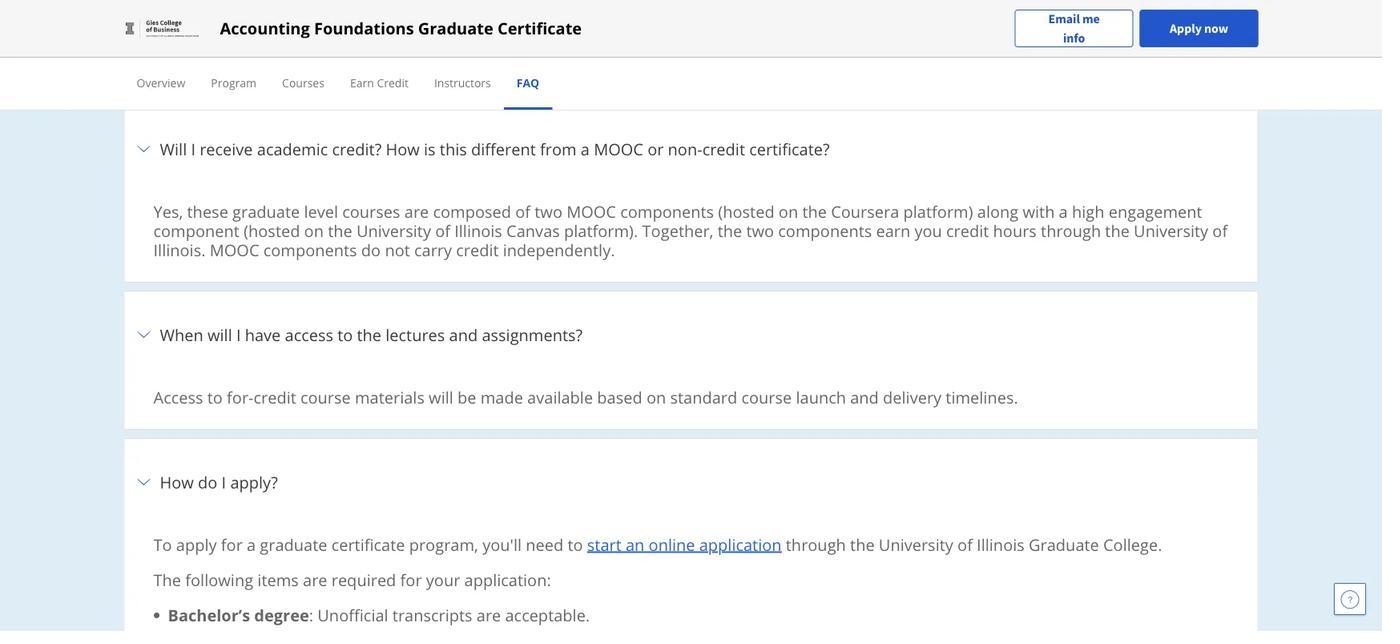 Task type: describe. For each thing, give the bounding box(es) containing it.
following
[[185, 569, 253, 591]]

to inside 'dropdown button'
[[338, 324, 353, 346]]

list item containing when will i have access to the lectures and assignments?
[[124, 291, 1259, 439]]

instructors
[[434, 75, 491, 90]]

non-
[[668, 138, 703, 160]]

2 horizontal spatial components
[[779, 220, 872, 242]]

email me info button
[[1015, 9, 1134, 48]]

different
[[471, 138, 536, 160]]

you'll
[[483, 534, 522, 556]]

instructors link
[[434, 75, 491, 90]]

when will i have access to the lectures and assignments?
[[160, 324, 587, 346]]

frequently asked questions
[[559, 41, 824, 67]]

0 horizontal spatial for
[[221, 534, 243, 556]]

assignments?
[[482, 324, 583, 346]]

earn
[[877, 220, 911, 242]]

collapsed list
[[124, 105, 1259, 632]]

bachelor's
[[168, 604, 250, 626]]

email me info
[[1049, 11, 1100, 46]]

1 horizontal spatial (hosted
[[718, 200, 775, 222]]

materials
[[355, 386, 425, 408]]

chevron right image for how
[[134, 473, 154, 492]]

standard
[[671, 386, 738, 408]]

0 vertical spatial i
[[191, 138, 196, 160]]

academic
[[257, 138, 328, 160]]

1 horizontal spatial on
[[647, 386, 666, 408]]

illinois.
[[154, 239, 206, 261]]

will inside 'dropdown button'
[[208, 324, 232, 346]]

me
[[1083, 11, 1100, 27]]

are for unofficial
[[477, 604, 501, 626]]

to
[[154, 534, 172, 556]]

or
[[648, 138, 664, 160]]

is
[[424, 138, 436, 160]]

platform).
[[564, 220, 638, 242]]

and inside 'dropdown button'
[[449, 324, 478, 346]]

how do i apply? button
[[134, 449, 1248, 516]]

you
[[915, 220, 943, 242]]

these
[[187, 200, 228, 222]]

credit?
[[332, 138, 382, 160]]

are for level
[[405, 200, 429, 222]]

1 vertical spatial to
[[207, 386, 223, 408]]

0 horizontal spatial two
[[535, 200, 563, 222]]

the
[[154, 569, 181, 591]]

platform)
[[904, 200, 974, 222]]

i for will
[[236, 324, 241, 346]]

carry
[[414, 239, 452, 261]]

overview link
[[137, 75, 185, 90]]

canvas
[[507, 220, 560, 242]]

items
[[258, 569, 299, 591]]

credit
[[377, 75, 409, 90]]

apply now button
[[1140, 10, 1259, 47]]

transcripts
[[393, 604, 473, 626]]

accounting foundations graduate certificate
[[220, 17, 582, 39]]

2 horizontal spatial to
[[568, 534, 583, 556]]

overview
[[137, 75, 185, 90]]

credit inside will i receive academic credit? how is this different from a mooc or non-credit certificate? dropdown button
[[703, 138, 745, 160]]

2 vertical spatial mooc
[[210, 239, 259, 261]]

not
[[385, 239, 410, 261]]

:
[[309, 604, 314, 626]]

yes, these graduate level courses are composed of two mooc components (hosted on the coursera platform) along with a high engagement component (hosted on the university of illinois canvas platform). together, the two components earn you credit hours through the university of illinois.   mooc components do not carry credit independently.
[[154, 200, 1228, 261]]

start an online application link
[[587, 534, 782, 556]]

program link
[[211, 75, 257, 90]]

0 horizontal spatial (hosted
[[244, 220, 300, 242]]

access to for-credit course materials will be made available based on standard course launch and delivery timelines.
[[154, 386, 1023, 408]]

certificate menu element
[[124, 58, 1259, 110]]

lectures
[[386, 324, 445, 346]]

chevron right image
[[134, 139, 154, 159]]

will i receive academic credit? how is this different from a mooc or non-credit certificate?
[[160, 138, 830, 160]]

apply?
[[230, 471, 278, 493]]

0 vertical spatial how
[[386, 138, 420, 160]]

engagement
[[1109, 200, 1203, 222]]

faq link
[[517, 75, 540, 90]]

apply
[[176, 534, 217, 556]]

program,
[[409, 534, 479, 556]]

1 horizontal spatial university
[[879, 534, 954, 556]]

1 horizontal spatial illinois
[[977, 534, 1025, 556]]

a inside will i receive academic credit? how is this different from a mooc or non-credit certificate? dropdown button
[[581, 138, 590, 160]]

to apply for a graduate certificate program, you'll need to start an online application through the university of illinois graduate college.
[[154, 534, 1163, 556]]

certificate
[[498, 17, 582, 39]]

0 horizontal spatial university
[[357, 220, 431, 242]]

independently.
[[503, 239, 615, 261]]

certificate?
[[750, 138, 830, 160]]

2 vertical spatial a
[[247, 534, 256, 556]]

required
[[332, 569, 396, 591]]

info
[[1064, 30, 1086, 46]]

high
[[1072, 200, 1105, 222]]

launch
[[796, 386, 846, 408]]

delivery
[[883, 386, 942, 408]]

courses link
[[282, 75, 325, 90]]

frequently
[[559, 41, 663, 67]]

when will i have access to the lectures and assignments? button
[[134, 301, 1248, 369]]

certificate
[[332, 534, 405, 556]]

foundations
[[314, 17, 414, 39]]

accounting
[[220, 17, 310, 39]]

the following items are required for your application:
[[154, 569, 551, 591]]

courses
[[282, 75, 325, 90]]

graduate inside list item
[[1029, 534, 1100, 556]]

mooc inside dropdown button
[[594, 138, 644, 160]]

with
[[1023, 200, 1055, 222]]



Task type: vqa. For each thing, say whether or not it's contained in the screenshot.
an
yes



Task type: locate. For each thing, give the bounding box(es) containing it.
apply
[[1170, 20, 1202, 36]]

1 horizontal spatial how
[[386, 138, 420, 160]]

for-
[[227, 386, 254, 408]]

1 vertical spatial mooc
[[567, 200, 616, 222]]

have
[[245, 324, 281, 346]]

for
[[221, 534, 243, 556], [400, 569, 422, 591]]

are down application:
[[477, 604, 501, 626]]

i right the will at the left
[[191, 138, 196, 160]]

0 horizontal spatial graduate
[[418, 17, 494, 39]]

do
[[361, 239, 381, 261], [198, 471, 218, 493]]

chevron right image inside how do i apply? dropdown button
[[134, 473, 154, 492]]

1 horizontal spatial components
[[621, 200, 714, 222]]

the
[[803, 200, 827, 222], [328, 220, 352, 242], [718, 220, 742, 242], [1106, 220, 1130, 242], [357, 324, 382, 346], [851, 534, 875, 556]]

0 vertical spatial through
[[1041, 220, 1102, 242]]

course left materials
[[301, 386, 351, 408]]

chevron right image inside when will i have access to the lectures and assignments? 'dropdown button'
[[134, 325, 154, 345]]

2 vertical spatial are
[[477, 604, 501, 626]]

help center image
[[1341, 590, 1360, 609]]

will
[[208, 324, 232, 346], [429, 386, 454, 408]]

earn credit link
[[350, 75, 409, 90]]

questions
[[730, 41, 824, 67]]

1 horizontal spatial two
[[747, 220, 774, 242]]

0 horizontal spatial to
[[207, 386, 223, 408]]

0 vertical spatial will
[[208, 324, 232, 346]]

components
[[621, 200, 714, 222], [779, 220, 872, 242], [264, 239, 357, 261]]

need
[[526, 534, 564, 556]]

list item containing bachelor's degree
[[168, 604, 1229, 626]]

2 horizontal spatial i
[[236, 324, 241, 346]]

mooc down these
[[210, 239, 259, 261]]

on down certificate?
[[779, 200, 799, 222]]

and right lectures
[[449, 324, 478, 346]]

made
[[481, 386, 523, 408]]

1 horizontal spatial and
[[851, 386, 879, 408]]

2 horizontal spatial university
[[1134, 220, 1209, 242]]

1 vertical spatial chevron right image
[[134, 473, 154, 492]]

graduate up instructors link
[[418, 17, 494, 39]]

are inside yes, these graduate level courses are composed of two mooc components (hosted on the coursera platform) along with a high engagement component (hosted on the university of illinois canvas platform). together, the two components earn you credit hours through the university of illinois.   mooc components do not carry credit independently.
[[405, 200, 429, 222]]

1 horizontal spatial are
[[405, 200, 429, 222]]

application:
[[465, 569, 551, 591]]

a right the with
[[1059, 200, 1068, 222]]

1 horizontal spatial course
[[742, 386, 792, 408]]

a up following
[[247, 534, 256, 556]]

a
[[581, 138, 590, 160], [1059, 200, 1068, 222], [247, 534, 256, 556]]

1 horizontal spatial a
[[581, 138, 590, 160]]

i inside 'dropdown button'
[[236, 324, 241, 346]]

1 horizontal spatial do
[[361, 239, 381, 261]]

credit right you
[[947, 220, 989, 242]]

list item inside collapsed list
[[168, 604, 1229, 626]]

for left your on the bottom left
[[400, 569, 422, 591]]

graduate
[[418, 17, 494, 39], [1029, 534, 1100, 556]]

from
[[540, 138, 577, 160]]

1 horizontal spatial through
[[1041, 220, 1102, 242]]

0 horizontal spatial how
[[160, 471, 194, 493]]

be
[[458, 386, 477, 408]]

along
[[978, 200, 1019, 222]]

to right access
[[338, 324, 353, 346]]

i left have
[[236, 324, 241, 346]]

together,
[[643, 220, 714, 242]]

1 vertical spatial graduate
[[1029, 534, 1100, 556]]

1 vertical spatial how
[[160, 471, 194, 493]]

0 vertical spatial for
[[221, 534, 243, 556]]

0 horizontal spatial do
[[198, 471, 218, 493]]

0 horizontal spatial on
[[304, 220, 324, 242]]

are up :
[[303, 569, 327, 591]]

program
[[211, 75, 257, 90]]

receive
[[200, 138, 253, 160]]

i left apply?
[[222, 471, 226, 493]]

hours
[[994, 220, 1037, 242]]

asked
[[668, 41, 725, 67]]

2 chevron right image from the top
[[134, 473, 154, 492]]

1 vertical spatial will
[[429, 386, 454, 408]]

earn credit
[[350, 75, 409, 90]]

2 horizontal spatial are
[[477, 604, 501, 626]]

do left not
[[361, 239, 381, 261]]

coursera
[[831, 200, 900, 222]]

2 vertical spatial to
[[568, 534, 583, 556]]

yes,
[[154, 200, 183, 222]]

credit down have
[[254, 386, 296, 408]]

a right the from
[[581, 138, 590, 160]]

illinois
[[455, 220, 503, 242], [977, 534, 1025, 556]]

available
[[528, 386, 593, 408]]

2 vertical spatial i
[[222, 471, 226, 493]]

this
[[440, 138, 467, 160]]

components left "earn"
[[779, 220, 872, 242]]

course
[[301, 386, 351, 408], [742, 386, 792, 408]]

will left be
[[429, 386, 454, 408]]

do left apply?
[[198, 471, 218, 493]]

the inside 'dropdown button'
[[357, 324, 382, 346]]

courses
[[342, 200, 400, 222]]

to left for-
[[207, 386, 223, 408]]

how
[[386, 138, 420, 160], [160, 471, 194, 493]]

access
[[285, 324, 333, 346]]

1 course from the left
[[301, 386, 351, 408]]

bachelor's degree : unofficial transcripts are acceptable.
[[168, 604, 590, 626]]

chevron right image left when
[[134, 325, 154, 345]]

application
[[700, 534, 782, 556]]

0 vertical spatial illinois
[[455, 220, 503, 242]]

1 vertical spatial do
[[198, 471, 218, 493]]

1 vertical spatial graduate
[[260, 534, 327, 556]]

will right when
[[208, 324, 232, 346]]

are up carry
[[405, 200, 429, 222]]

1 vertical spatial through
[[786, 534, 846, 556]]

0 vertical spatial a
[[581, 138, 590, 160]]

components down or
[[621, 200, 714, 222]]

unofficial
[[318, 604, 388, 626]]

1 horizontal spatial i
[[222, 471, 226, 493]]

to left start
[[568, 534, 583, 556]]

0 vertical spatial graduate
[[418, 17, 494, 39]]

2 horizontal spatial on
[[779, 200, 799, 222]]

(hosted left level
[[244, 220, 300, 242]]

list item containing will i receive academic credit? how is this different from a mooc or non-credit certificate?
[[124, 105, 1259, 292]]

graduate up items
[[260, 534, 327, 556]]

0 horizontal spatial will
[[208, 324, 232, 346]]

earn
[[350, 75, 374, 90]]

0 horizontal spatial through
[[786, 534, 846, 556]]

components down level
[[264, 239, 357, 261]]

acceptable.
[[505, 604, 590, 626]]

1 vertical spatial a
[[1059, 200, 1068, 222]]

list item containing how do i apply?
[[124, 438, 1259, 632]]

university of illinois gies college of business image
[[124, 16, 201, 41]]

component
[[154, 220, 240, 242]]

through right hours
[[1041, 220, 1102, 242]]

2 horizontal spatial a
[[1059, 200, 1068, 222]]

through right application
[[786, 534, 846, 556]]

how do i apply?
[[160, 471, 282, 493]]

through inside yes, these graduate level courses are composed of two mooc components (hosted on the coursera platform) along with a high engagement component (hosted on the university of illinois canvas platform). together, the two components earn you credit hours through the university of illinois.   mooc components do not carry credit independently.
[[1041, 220, 1102, 242]]

faq
[[517, 75, 540, 90]]

college.
[[1104, 534, 1163, 556]]

course left the launch
[[742, 386, 792, 408]]

when
[[160, 324, 203, 346]]

based
[[597, 386, 643, 408]]

0 horizontal spatial a
[[247, 534, 256, 556]]

graduate inside yes, these graduate level courses are composed of two mooc components (hosted on the coursera platform) along with a high engagement component (hosted on the university of illinois canvas platform). together, the two components earn you credit hours through the university of illinois.   mooc components do not carry credit independently.
[[233, 200, 300, 222]]

0 horizontal spatial illinois
[[455, 220, 503, 242]]

i
[[191, 138, 196, 160], [236, 324, 241, 346], [222, 471, 226, 493]]

2 course from the left
[[742, 386, 792, 408]]

0 vertical spatial mooc
[[594, 138, 644, 160]]

0 horizontal spatial course
[[301, 386, 351, 408]]

mooc left or
[[594, 138, 644, 160]]

1 vertical spatial are
[[303, 569, 327, 591]]

graduate left level
[[233, 200, 300, 222]]

0 vertical spatial chevron right image
[[134, 325, 154, 345]]

will i receive academic credit? how is this different from a mooc or non-credit certificate? button
[[134, 115, 1248, 183]]

timelines.
[[946, 386, 1019, 408]]

1 horizontal spatial graduate
[[1029, 534, 1100, 556]]

0 vertical spatial graduate
[[233, 200, 300, 222]]

an
[[626, 534, 645, 556]]

illinois inside yes, these graduate level courses are composed of two mooc components (hosted on the coursera platform) along with a high engagement component (hosted on the university of illinois canvas platform). together, the two components earn you credit hours through the university of illinois.   mooc components do not carry credit independently.
[[455, 220, 503, 242]]

on right based
[[647, 386, 666, 408]]

composed
[[433, 200, 511, 222]]

(hosted right together,
[[718, 200, 775, 222]]

1 horizontal spatial for
[[400, 569, 422, 591]]

start
[[587, 534, 622, 556]]

0 horizontal spatial and
[[449, 324, 478, 346]]

1 vertical spatial and
[[851, 386, 879, 408]]

do inside dropdown button
[[198, 471, 218, 493]]

1 horizontal spatial to
[[338, 324, 353, 346]]

0 vertical spatial do
[[361, 239, 381, 261]]

1 horizontal spatial will
[[429, 386, 454, 408]]

on left courses
[[304, 220, 324, 242]]

0 vertical spatial are
[[405, 200, 429, 222]]

do inside yes, these graduate level courses are composed of two mooc components (hosted on the coursera platform) along with a high engagement component (hosted on the university of illinois canvas platform). together, the two components earn you credit hours through the university of illinois.   mooc components do not carry credit independently.
[[361, 239, 381, 261]]

how up the 'to'
[[160, 471, 194, 493]]

1 vertical spatial illinois
[[977, 534, 1025, 556]]

email
[[1049, 11, 1080, 27]]

chevron right image
[[134, 325, 154, 345], [134, 473, 154, 492]]

0 vertical spatial to
[[338, 324, 353, 346]]

are
[[405, 200, 429, 222], [303, 569, 327, 591], [477, 604, 501, 626]]

graduate left college.
[[1029, 534, 1100, 556]]

apply now
[[1170, 20, 1229, 36]]

two
[[535, 200, 563, 222], [747, 220, 774, 242]]

1 chevron right image from the top
[[134, 325, 154, 345]]

a inside yes, these graduate level courses are composed of two mooc components (hosted on the coursera platform) along with a high engagement component (hosted on the university of illinois canvas platform). together, the two components earn you credit hours through the university of illinois.   mooc components do not carry credit independently.
[[1059, 200, 1068, 222]]

1 vertical spatial i
[[236, 324, 241, 346]]

will
[[160, 138, 187, 160]]

0 horizontal spatial i
[[191, 138, 196, 160]]

0 horizontal spatial are
[[303, 569, 327, 591]]

mooc up the independently.
[[567, 200, 616, 222]]

credit down "composed"
[[456, 239, 499, 261]]

1 vertical spatial for
[[400, 569, 422, 591]]

0 horizontal spatial components
[[264, 239, 357, 261]]

level
[[304, 200, 338, 222]]

and right the launch
[[851, 386, 879, 408]]

chevron right image for when
[[134, 325, 154, 345]]

(hosted
[[718, 200, 775, 222], [244, 220, 300, 242]]

list item
[[124, 105, 1259, 292], [124, 291, 1259, 439], [124, 438, 1259, 632], [168, 604, 1229, 626]]

how left is
[[386, 138, 420, 160]]

credit left certificate?
[[703, 138, 745, 160]]

chevron right image up the 'to'
[[134, 473, 154, 492]]

degree
[[254, 604, 309, 626]]

access
[[154, 386, 203, 408]]

i for do
[[222, 471, 226, 493]]

0 vertical spatial and
[[449, 324, 478, 346]]

for right apply
[[221, 534, 243, 556]]



